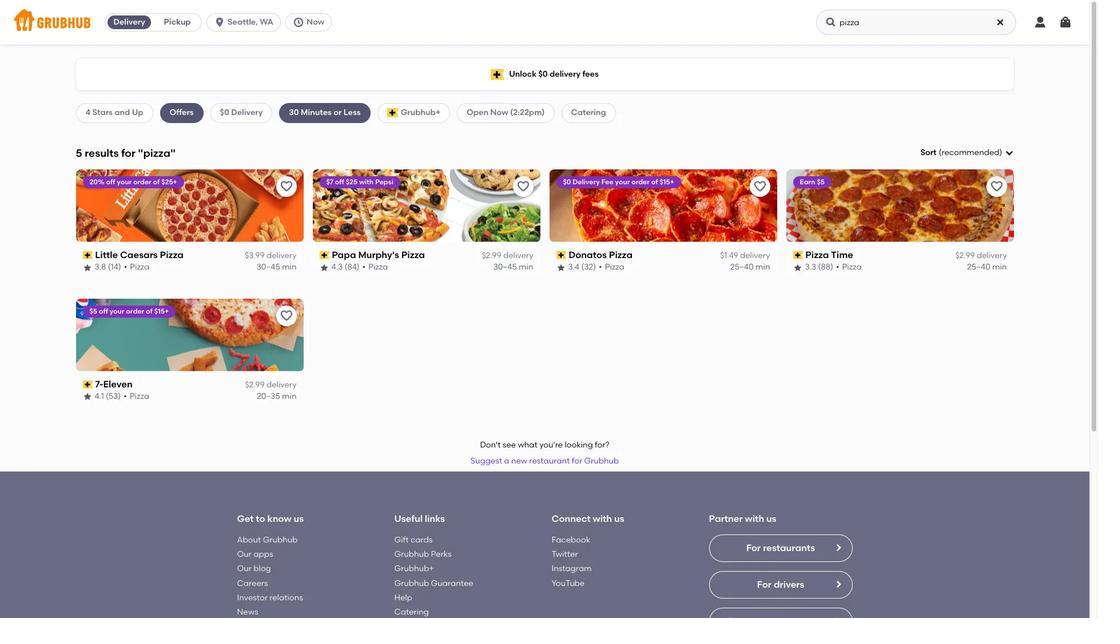 Task type: vqa. For each thing, say whether or not it's contained in the screenshot.
address
no



Task type: describe. For each thing, give the bounding box(es) containing it.
delivery for 7-eleven
[[267, 380, 297, 390]]

donatos
[[569, 249, 607, 260]]

open now (2:22pm)
[[467, 108, 545, 117]]

20–35 min
[[257, 392, 297, 401]]

star icon image for papa murphy's pizza
[[320, 263, 329, 272]]

now inside button
[[307, 17, 325, 27]]

fee
[[602, 178, 614, 186]]

grubhub guarantee link
[[395, 578, 474, 588]]

1 horizontal spatial $15+
[[660, 178, 675, 186]]

$0 for $0 delivery
[[220, 108, 229, 117]]

$2.99 delivery for 7-eleven
[[245, 380, 297, 390]]

• for murphy's
[[363, 262, 366, 272]]

little caesars pizza
[[95, 249, 184, 260]]

25–40 for pizza time
[[968, 262, 991, 272]]

save this restaurant button for 7-eleven
[[276, 305, 297, 326]]

off for papa
[[335, 178, 344, 186]]

pizza down little caesars pizza
[[130, 262, 150, 272]]

off for little
[[106, 178, 115, 186]]

us for connect with us
[[615, 513, 625, 524]]

1 us from the left
[[294, 513, 304, 524]]

with for connect with us
[[593, 513, 612, 524]]

little caesars pizza logo image
[[76, 169, 304, 242]]

time
[[831, 249, 854, 260]]

partner
[[709, 513, 743, 524]]

7-
[[95, 379, 103, 390]]

$2.99 delivery for pizza time
[[956, 251, 1007, 260]]

min for little caesars pizza
[[282, 262, 297, 272]]

grubhub+ link
[[395, 564, 434, 574]]

of for caesars
[[153, 178, 160, 186]]

$3.99 delivery
[[245, 251, 297, 260]]

of for eleven
[[146, 307, 153, 315]]

for for for drivers
[[757, 579, 772, 590]]

suggest
[[471, 456, 502, 466]]

2 our from the top
[[237, 564, 252, 574]]

apps
[[254, 549, 273, 559]]

30–45 for little caesars pizza
[[257, 262, 280, 272]]

subscription pass image for little caesars pizza
[[83, 251, 93, 259]]

now button
[[286, 13, 337, 31]]

youtube link
[[552, 578, 585, 588]]

subscription pass image for pizza time
[[793, 251, 804, 259]]

1 horizontal spatial svg image
[[996, 18, 1005, 27]]

$1.49
[[721, 251, 739, 260]]

(14)
[[108, 262, 121, 272]]

5
[[76, 146, 82, 159]]

papa
[[332, 249, 356, 260]]

don't see what you're looking for?
[[480, 440, 610, 450]]

instagram
[[552, 564, 592, 574]]

$2.99 for papa murphy's pizza
[[482, 251, 502, 260]]

suggest a new restaurant for grubhub
[[471, 456, 619, 466]]

for drivers
[[757, 579, 805, 590]]

gift
[[395, 535, 409, 545]]

looking
[[565, 440, 593, 450]]

little
[[95, 249, 118, 260]]

partner with us
[[709, 513, 777, 524]]

30–45 min for papa murphy's pizza
[[494, 262, 534, 272]]

25–40 for donatos pizza
[[731, 262, 754, 272]]

careers
[[237, 578, 268, 588]]

$25
[[346, 178, 358, 186]]

grubhub perks link
[[395, 549, 452, 559]]

star icon image for 7-eleven
[[83, 392, 92, 401]]

don't
[[480, 440, 501, 450]]

(32)
[[582, 262, 596, 272]]

help link
[[395, 593, 413, 603]]

pizza down the donatos pizza at the right top of page
[[605, 262, 625, 272]]

your right fee
[[616, 178, 630, 186]]

order for eleven
[[126, 307, 144, 315]]

grubhub down grubhub+ link
[[395, 578, 429, 588]]

grubhub plus flag logo image for unlock $0 delivery fees
[[491, 69, 505, 80]]

for restaurants
[[747, 542, 815, 553]]

2 horizontal spatial svg image
[[1059, 15, 1073, 29]]

• for caesars
[[124, 262, 127, 272]]

your for eleven
[[110, 307, 124, 315]]

about grubhub our apps our blog careers investor relations news
[[237, 535, 303, 617]]

now inside 5 results for "pizza" main content
[[491, 108, 508, 117]]

delivery button
[[105, 13, 153, 31]]

$25+
[[162, 178, 177, 186]]

3.3
[[805, 262, 817, 272]]

3.4
[[569, 262, 580, 272]]

your for caesars
[[117, 178, 132, 186]]

save this restaurant button for pizza time
[[987, 176, 1007, 197]]

earn $5
[[800, 178, 825, 186]]

papa murphy's pizza
[[332, 249, 425, 260]]

careers link
[[237, 578, 268, 588]]

4 stars and up
[[86, 108, 143, 117]]

4.3 (84)
[[332, 262, 360, 272]]

for for for restaurants
[[747, 542, 761, 553]]

1 our from the top
[[237, 549, 252, 559]]

subscription pass image for papa murphy's pizza
[[320, 251, 330, 259]]

what
[[518, 440, 538, 450]]

restaurants
[[764, 542, 815, 553]]

main navigation navigation
[[0, 0, 1090, 45]]

pepsi
[[375, 178, 394, 186]]

25–40 min for pizza time
[[968, 262, 1007, 272]]

facebook link
[[552, 535, 591, 545]]

pizza down eleven
[[130, 392, 149, 401]]

0 vertical spatial $5
[[817, 178, 825, 186]]

$2.99 for pizza time
[[956, 251, 975, 260]]

(
[[939, 148, 942, 157]]

0 vertical spatial $0
[[539, 69, 548, 79]]

5 results for "pizza"
[[76, 146, 176, 159]]

subscription pass image for donatos pizza
[[557, 251, 567, 259]]

delivery for donatos pizza
[[740, 251, 771, 260]]

0 horizontal spatial with
[[359, 178, 374, 186]]

off for 7-
[[99, 307, 108, 315]]

suggest a new restaurant for grubhub button
[[466, 451, 624, 472]]

save this restaurant image for donatos pizza
[[753, 180, 767, 193]]

2 right image from the top
[[834, 616, 843, 618]]

pizza down time
[[843, 262, 862, 272]]

recommended
[[942, 148, 1000, 157]]

• for time
[[837, 262, 840, 272]]

grubhub+ inside the gift cards grubhub perks grubhub+ grubhub guarantee help catering
[[395, 564, 434, 574]]

• pizza for murphy's
[[363, 262, 388, 272]]

links
[[425, 513, 445, 524]]

min for donatos pizza
[[756, 262, 771, 272]]

20–35
[[257, 392, 280, 401]]

(84)
[[345, 262, 360, 272]]

news
[[237, 607, 258, 617]]

you're
[[540, 440, 563, 450]]

delivery for $0 delivery
[[231, 108, 263, 117]]

4.1
[[95, 392, 104, 401]]

instagram link
[[552, 564, 592, 574]]

7-eleven
[[95, 379, 133, 390]]

facebook twitter instagram youtube
[[552, 535, 592, 588]]

seattle, wa button
[[207, 13, 286, 31]]

(53)
[[106, 392, 121, 401]]

relations
[[270, 593, 303, 603]]

to
[[256, 513, 265, 524]]

• for eleven
[[124, 392, 127, 401]]

right image
[[834, 580, 843, 589]]



Task type: locate. For each thing, give the bounding box(es) containing it.
$0 delivery
[[220, 108, 263, 117]]

order right fee
[[632, 178, 650, 186]]

2 horizontal spatial with
[[745, 513, 765, 524]]

save this restaurant image for little caesars pizza
[[280, 180, 293, 193]]

less
[[344, 108, 361, 117]]

twitter link
[[552, 549, 578, 559]]

1 horizontal spatial 25–40 min
[[968, 262, 1007, 272]]

with right $25
[[359, 178, 374, 186]]

2 horizontal spatial $0
[[563, 178, 571, 186]]

1 vertical spatial right image
[[834, 616, 843, 618]]

star icon image for donatos pizza
[[557, 263, 566, 272]]

1 horizontal spatial 30–45 min
[[494, 262, 534, 272]]

pizza up 3.3 (88)
[[806, 249, 829, 260]]

save this restaurant image for papa murphy's pizza
[[516, 180, 530, 193]]

save this restaurant image for pizza time
[[990, 180, 1004, 193]]

1 25–40 min from the left
[[731, 262, 771, 272]]

$0 right 'unlock'
[[539, 69, 548, 79]]

5 results for "pizza" main content
[[0, 45, 1090, 618]]

1 vertical spatial delivery
[[231, 108, 263, 117]]

0 vertical spatial $15+
[[660, 178, 675, 186]]

0 vertical spatial for
[[747, 542, 761, 553]]

25–40 min for donatos pizza
[[731, 262, 771, 272]]

star icon image for pizza time
[[793, 263, 803, 272]]

donatos pizza
[[569, 249, 633, 260]]

$0 right offers
[[220, 108, 229, 117]]

for down partner with us
[[747, 542, 761, 553]]

2 horizontal spatial $2.99
[[956, 251, 975, 260]]

us right know
[[294, 513, 304, 524]]

off right 20%
[[106, 178, 115, 186]]

grubhub
[[585, 456, 619, 466], [263, 535, 298, 545], [395, 549, 429, 559], [395, 578, 429, 588]]

1 vertical spatial grubhub+
[[395, 564, 434, 574]]

1 vertical spatial $5
[[90, 307, 97, 315]]

1 horizontal spatial with
[[593, 513, 612, 524]]

subscription pass image left 'donatos'
[[557, 251, 567, 259]]

2 horizontal spatial us
[[767, 513, 777, 524]]

of down little caesars pizza
[[146, 307, 153, 315]]

subscription pass image left papa
[[320, 251, 330, 259]]

0 horizontal spatial $15+
[[154, 307, 169, 315]]

wa
[[260, 17, 274, 27]]

seattle,
[[228, 17, 258, 27]]

papa murphy's pizza logo image
[[313, 169, 541, 242]]

0 vertical spatial right image
[[834, 543, 843, 552]]

pizza time logo image
[[787, 169, 1014, 242]]

$5 right "earn"
[[817, 178, 825, 186]]

up
[[132, 108, 143, 117]]

save this restaurant image for 7-eleven
[[280, 309, 293, 323]]

$0 for $0 delivery fee your order of $15+
[[563, 178, 571, 186]]

• for pizza
[[599, 262, 602, 272]]

• pizza for eleven
[[124, 392, 149, 401]]

unlock $0 delivery fees
[[509, 69, 599, 79]]

$5 off your order of $15+
[[90, 307, 169, 315]]

grubhub plus flag logo image left 'unlock'
[[491, 69, 505, 80]]

star icon image left 3.4
[[557, 263, 566, 272]]

• pizza down caesars
[[124, 262, 150, 272]]

30–45 min for little caesars pizza
[[257, 262, 297, 272]]

• pizza for time
[[837, 262, 862, 272]]

1 horizontal spatial save this restaurant image
[[516, 180, 530, 193]]

• right the (88)
[[837, 262, 840, 272]]

30–45 for papa murphy's pizza
[[494, 262, 517, 272]]

us up for restaurants
[[767, 513, 777, 524]]

save this restaurant button for little caesars pizza
[[276, 176, 297, 197]]

min
[[282, 262, 297, 272], [519, 262, 534, 272], [756, 262, 771, 272], [993, 262, 1007, 272], [282, 392, 297, 401]]

investor relations link
[[237, 593, 303, 603]]

1 horizontal spatial for
[[572, 456, 583, 466]]

1 vertical spatial for
[[572, 456, 583, 466]]

1 30–45 min from the left
[[257, 262, 297, 272]]

grubhub+
[[401, 108, 441, 117], [395, 564, 434, 574]]

$2.99 for 7-eleven
[[245, 380, 265, 390]]

0 horizontal spatial 30–45 min
[[257, 262, 297, 272]]

results
[[85, 146, 119, 159]]

star icon image left "3.8"
[[83, 263, 92, 272]]

for down looking
[[572, 456, 583, 466]]

1 subscription pass image from the left
[[320, 251, 330, 259]]

1 horizontal spatial of
[[153, 178, 160, 186]]

save this restaurant button for donatos pizza
[[750, 176, 771, 197]]

$0 left fee
[[563, 178, 571, 186]]

for
[[747, 542, 761, 553], [757, 579, 772, 590]]

2 vertical spatial delivery
[[573, 178, 600, 186]]

min for pizza time
[[993, 262, 1007, 272]]

subscription pass image left the 7-
[[83, 381, 93, 389]]

eleven
[[103, 379, 133, 390]]

grubhub inside about grubhub our apps our blog careers investor relations news
[[263, 535, 298, 545]]

pickup
[[164, 17, 191, 27]]

grubhub down gift cards link
[[395, 549, 429, 559]]

see
[[503, 440, 516, 450]]

• pizza down time
[[837, 262, 862, 272]]

1 right image from the top
[[834, 543, 843, 552]]

your
[[117, 178, 132, 186], [616, 178, 630, 186], [110, 307, 124, 315]]

new
[[512, 456, 528, 466]]

0 horizontal spatial $5
[[90, 307, 97, 315]]

pickup button
[[153, 13, 201, 31]]

subscription pass image
[[320, 251, 330, 259], [793, 251, 804, 259]]

youtube
[[552, 578, 585, 588]]

investor
[[237, 593, 268, 603]]

1 25–40 from the left
[[731, 262, 754, 272]]

get to know us
[[237, 513, 304, 524]]

our
[[237, 549, 252, 559], [237, 564, 252, 574]]

right image
[[834, 543, 843, 552], [834, 616, 843, 618]]

svg image inside field
[[1005, 148, 1014, 157]]

get
[[237, 513, 254, 524]]

2 25–40 from the left
[[968, 262, 991, 272]]

off down "3.8"
[[99, 307, 108, 315]]

1 vertical spatial $15+
[[154, 307, 169, 315]]

2 30–45 from the left
[[494, 262, 517, 272]]

delivery
[[114, 17, 145, 27], [231, 108, 263, 117], [573, 178, 600, 186]]

our up careers link
[[237, 564, 252, 574]]

2 horizontal spatial $2.99 delivery
[[956, 251, 1007, 260]]

• right (32)
[[599, 262, 602, 272]]

0 vertical spatial grubhub plus flag logo image
[[491, 69, 505, 80]]

0 vertical spatial our
[[237, 549, 252, 559]]

• right (84)
[[363, 262, 366, 272]]

earn
[[800, 178, 816, 186]]

pizza time
[[806, 249, 854, 260]]

svg image
[[1059, 15, 1073, 29], [293, 17, 304, 28], [996, 18, 1005, 27]]

• pizza down eleven
[[124, 392, 149, 401]]

1 horizontal spatial delivery
[[231, 108, 263, 117]]

for inside 'link'
[[747, 542, 761, 553]]

1 horizontal spatial us
[[615, 513, 625, 524]]

subscription pass image
[[83, 251, 93, 259], [557, 251, 567, 259], [83, 381, 93, 389]]

$7 off $25 with pepsi
[[326, 178, 394, 186]]

save this restaurant button
[[276, 176, 297, 197], [513, 176, 534, 197], [750, 176, 771, 197], [987, 176, 1007, 197], [276, 305, 297, 326]]

or
[[334, 108, 342, 117]]

save this restaurant button for papa murphy's pizza
[[513, 176, 534, 197]]

0 horizontal spatial catering
[[395, 607, 429, 617]]

1 horizontal spatial 30–45
[[494, 262, 517, 272]]

your right 20%
[[117, 178, 132, 186]]

caesars
[[120, 249, 158, 260]]

0 horizontal spatial for
[[121, 146, 136, 159]]

(2:22pm)
[[510, 108, 545, 117]]

1 horizontal spatial save this restaurant image
[[753, 180, 767, 193]]

grubhub down know
[[263, 535, 298, 545]]

delivery left the "30"
[[231, 108, 263, 117]]

delivery left fee
[[573, 178, 600, 186]]

1 save this restaurant image from the left
[[280, 180, 293, 193]]

fees
[[583, 69, 599, 79]]

star icon image for little caesars pizza
[[83, 263, 92, 272]]

right image up right icon
[[834, 543, 843, 552]]

none field inside 5 results for "pizza" main content
[[921, 147, 1014, 159]]

svg image inside seattle, wa button
[[214, 17, 226, 28]]

0 horizontal spatial grubhub plus flag logo image
[[387, 108, 399, 118]]

1 horizontal spatial subscription pass image
[[793, 251, 804, 259]]

• pizza down papa murphy's pizza
[[363, 262, 388, 272]]

0 vertical spatial now
[[307, 17, 325, 27]]

and
[[115, 108, 130, 117]]

0 horizontal spatial save this restaurant image
[[280, 180, 293, 193]]

subscription pass image left pizza time
[[793, 251, 804, 259]]

offers
[[170, 108, 194, 117]]

2 30–45 min from the left
[[494, 262, 534, 272]]

star icon image
[[83, 263, 92, 272], [320, 263, 329, 272], [557, 263, 566, 272], [793, 263, 803, 272], [83, 392, 92, 401]]

• right (53)
[[124, 392, 127, 401]]

1 30–45 from the left
[[257, 262, 280, 272]]

0 horizontal spatial subscription pass image
[[320, 251, 330, 259]]

2 horizontal spatial save this restaurant image
[[990, 180, 1004, 193]]

catering link
[[395, 607, 429, 617]]

order for caesars
[[133, 178, 152, 186]]

0 horizontal spatial 25–40
[[731, 262, 754, 272]]

useful
[[395, 513, 423, 524]]

now right wa
[[307, 17, 325, 27]]

save this restaurant image
[[516, 180, 530, 193], [990, 180, 1004, 193], [280, 309, 293, 323]]

star icon image left 4.1 at the bottom left
[[83, 392, 92, 401]]

donatos pizza logo image
[[550, 169, 777, 242]]

0 horizontal spatial svg image
[[293, 17, 304, 28]]

catering inside the gift cards grubhub perks grubhub+ grubhub guarantee help catering
[[395, 607, 429, 617]]

4.1 (53)
[[95, 392, 121, 401]]

catering
[[571, 108, 606, 117], [395, 607, 429, 617]]

2 25–40 min from the left
[[968, 262, 1007, 272]]

• pizza
[[124, 262, 150, 272], [363, 262, 388, 272], [599, 262, 625, 272], [837, 262, 862, 272], [124, 392, 149, 401]]

with
[[359, 178, 374, 186], [593, 513, 612, 524], [745, 513, 765, 524]]

grubhub+ left open
[[401, 108, 441, 117]]

star icon image left 3.3
[[793, 263, 803, 272]]

grubhub down for?
[[585, 456, 619, 466]]

murphy's
[[358, 249, 399, 260]]

•
[[124, 262, 127, 272], [363, 262, 366, 272], [599, 262, 602, 272], [837, 262, 840, 272], [124, 392, 127, 401]]

3.8
[[95, 262, 106, 272]]

30–45 min
[[257, 262, 297, 272], [494, 262, 534, 272]]

order down caesars
[[126, 307, 144, 315]]

20%
[[90, 178, 105, 186]]

news link
[[237, 607, 258, 617]]

restaurant
[[530, 456, 570, 466]]

$0 delivery fee your order of $15+
[[563, 178, 675, 186]]

facebook
[[552, 535, 591, 545]]

0 vertical spatial catering
[[571, 108, 606, 117]]

drivers
[[774, 579, 805, 590]]

2 subscription pass image from the left
[[793, 251, 804, 259]]

4
[[86, 108, 91, 117]]

1 horizontal spatial grubhub plus flag logo image
[[491, 69, 505, 80]]

now right open
[[491, 108, 508, 117]]

of left the '$25+'
[[153, 178, 160, 186]]

1 horizontal spatial $5
[[817, 178, 825, 186]]

grubhub plus flag logo image
[[491, 69, 505, 80], [387, 108, 399, 118]]

$1.49 delivery
[[721, 251, 771, 260]]

None field
[[921, 147, 1014, 159]]

• right (14)
[[124, 262, 127, 272]]

for drivers link
[[709, 571, 853, 598]]

delivery for papa murphy's pizza
[[504, 251, 534, 260]]

off right $7
[[335, 178, 344, 186]]

grubhub plus flag logo image for grubhub+
[[387, 108, 399, 118]]

0 vertical spatial delivery
[[114, 17, 145, 27]]

minutes
[[301, 108, 332, 117]]

0 vertical spatial for
[[121, 146, 136, 159]]

delivery inside button
[[114, 17, 145, 27]]

1 horizontal spatial $2.99 delivery
[[482, 251, 534, 260]]

3 us from the left
[[767, 513, 777, 524]]

3.8 (14)
[[95, 262, 121, 272]]

pizza right murphy's
[[402, 249, 425, 260]]

0 horizontal spatial 30–45
[[257, 262, 280, 272]]

1 horizontal spatial $0
[[539, 69, 548, 79]]

help
[[395, 593, 413, 603]]

with for partner with us
[[745, 513, 765, 524]]

1 horizontal spatial now
[[491, 108, 508, 117]]

pizza right 'donatos'
[[609, 249, 633, 260]]

min for papa murphy's pizza
[[519, 262, 534, 272]]

pizza down papa murphy's pizza
[[369, 262, 388, 272]]

2 horizontal spatial of
[[652, 178, 658, 186]]

0 horizontal spatial 25–40 min
[[731, 262, 771, 272]]

us right 'connect'
[[615, 513, 625, 524]]

2 vertical spatial $0
[[563, 178, 571, 186]]

for right results
[[121, 146, 136, 159]]

0 vertical spatial grubhub+
[[401, 108, 441, 117]]

save this restaurant image
[[280, 180, 293, 193], [753, 180, 767, 193]]

• pizza down the donatos pizza at the right top of page
[[599, 262, 625, 272]]

none field containing sort
[[921, 147, 1014, 159]]

for inside button
[[572, 456, 583, 466]]

delivery for $0 delivery fee your order of $15+
[[573, 178, 600, 186]]

with right partner
[[745, 513, 765, 524]]

1 horizontal spatial 25–40
[[968, 262, 991, 272]]

0 horizontal spatial us
[[294, 513, 304, 524]]

your down (14)
[[110, 307, 124, 315]]

Search for food, convenience, alcohol... search field
[[817, 10, 1017, 35]]

1 vertical spatial now
[[491, 108, 508, 117]]

save this restaurant image left $7
[[280, 180, 293, 193]]

useful links
[[395, 513, 445, 524]]

delivery for pizza time
[[977, 251, 1007, 260]]

2 horizontal spatial delivery
[[573, 178, 600, 186]]

grubhub+ down grubhub perks link
[[395, 564, 434, 574]]

now
[[307, 17, 325, 27], [491, 108, 508, 117]]

$7
[[326, 178, 334, 186]]

right image down right icon
[[834, 616, 843, 618]]

1 vertical spatial for
[[757, 579, 772, 590]]

1 horizontal spatial $2.99
[[482, 251, 502, 260]]

about grubhub link
[[237, 535, 298, 545]]

our apps link
[[237, 549, 273, 559]]

catering down help
[[395, 607, 429, 617]]

our down about
[[237, 549, 252, 559]]

1 vertical spatial our
[[237, 564, 252, 574]]

30 minutes or less
[[289, 108, 361, 117]]

grubhub plus flag logo image right less
[[387, 108, 399, 118]]

subscription pass image left little
[[83, 251, 93, 259]]

unlock
[[509, 69, 537, 79]]

for left drivers
[[757, 579, 772, 590]]

catering down fees
[[571, 108, 606, 117]]

open
[[467, 108, 489, 117]]

• pizza for pizza
[[599, 262, 625, 272]]

1 vertical spatial catering
[[395, 607, 429, 617]]

0 horizontal spatial $2.99
[[245, 380, 265, 390]]

0 horizontal spatial now
[[307, 17, 325, 27]]

with right 'connect'
[[593, 513, 612, 524]]

of right fee
[[652, 178, 658, 186]]

guarantee
[[431, 578, 474, 588]]

7-eleven logo image
[[76, 299, 304, 371]]

right image inside for restaurants 'link'
[[834, 543, 843, 552]]

3.3 (88)
[[805, 262, 834, 272]]

star icon image left the '4.3'
[[320, 263, 329, 272]]

• pizza for caesars
[[124, 262, 150, 272]]

0 horizontal spatial delivery
[[114, 17, 145, 27]]

stars
[[92, 108, 113, 117]]

1 vertical spatial $0
[[220, 108, 229, 117]]

delivery left pickup
[[114, 17, 145, 27]]

0 horizontal spatial $0
[[220, 108, 229, 117]]

2 save this restaurant image from the left
[[753, 180, 767, 193]]

min for 7-eleven
[[282, 392, 297, 401]]

connect
[[552, 513, 591, 524]]

delivery for little caesars pizza
[[267, 251, 297, 260]]

sort ( recommended )
[[921, 148, 1003, 157]]

us for partner with us
[[767, 513, 777, 524]]

subscription pass image for 7-eleven
[[83, 381, 93, 389]]

1 horizontal spatial catering
[[571, 108, 606, 117]]

$5 down "3.8"
[[90, 307, 97, 315]]

svg image
[[1034, 15, 1048, 29], [214, 17, 226, 28], [826, 17, 837, 28], [1005, 148, 1014, 157]]

svg image inside now button
[[293, 17, 304, 28]]

2 us from the left
[[615, 513, 625, 524]]

$2.99 delivery for papa murphy's pizza
[[482, 251, 534, 260]]

order left the '$25+'
[[133, 178, 152, 186]]

0 horizontal spatial of
[[146, 307, 153, 315]]

grubhub inside button
[[585, 456, 619, 466]]

order
[[133, 178, 152, 186], [632, 178, 650, 186], [126, 307, 144, 315]]

gift cards link
[[395, 535, 433, 545]]

1 vertical spatial grubhub plus flag logo image
[[387, 108, 399, 118]]

0 horizontal spatial save this restaurant image
[[280, 309, 293, 323]]

save this restaurant image left "earn"
[[753, 180, 767, 193]]

sort
[[921, 148, 937, 157]]

30
[[289, 108, 299, 117]]

pizza right caesars
[[160, 249, 184, 260]]

0 horizontal spatial $2.99 delivery
[[245, 380, 297, 390]]



